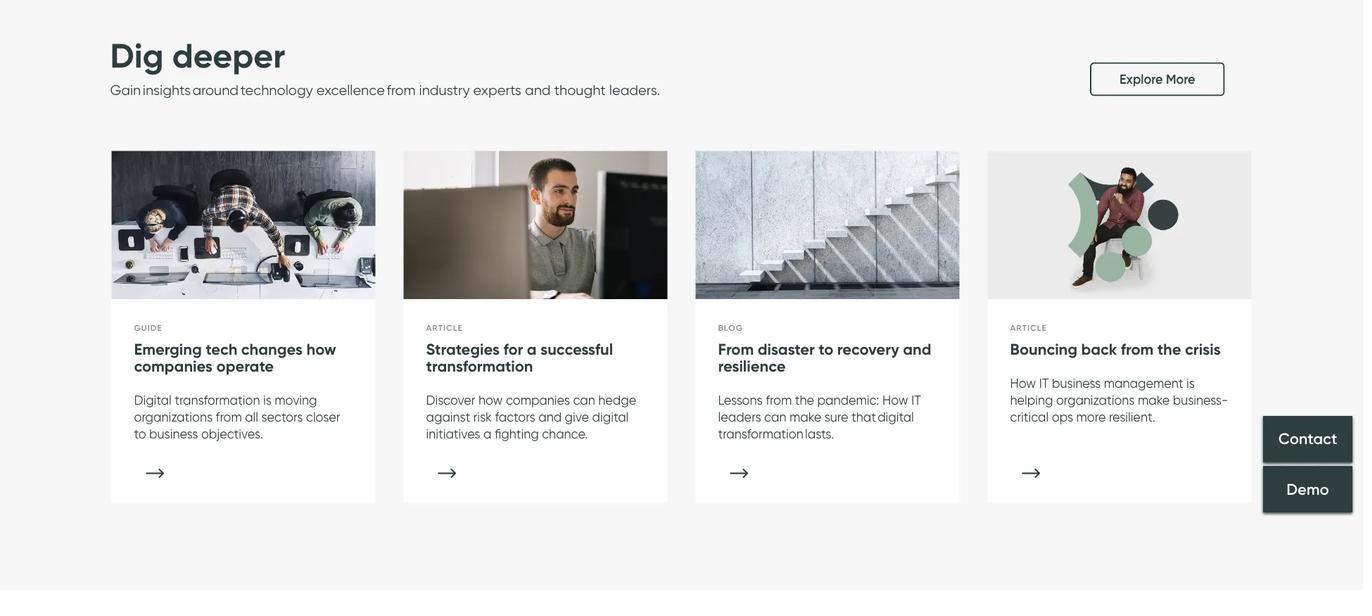 Task type: describe. For each thing, give the bounding box(es) containing it.
explore more link
[[1090, 63, 1225, 96]]

transformation inside strategies for a successful transformation
[[426, 357, 533, 376]]

make inside lessons from the pandemic: how it leaders can make sure that digital transformation lasts.
[[790, 409, 822, 425]]

dig deeper gain insights around technology excellence from industry experts and thought leaders.
[[110, 35, 664, 99]]

companies inside emerging tech changes how companies operate
[[134, 357, 213, 376]]

excellence from
[[317, 82, 416, 99]]

leaders
[[718, 409, 761, 425]]

pandemic:
[[818, 392, 880, 408]]

organizations inside "how it business management is helping organizations make business- critical ops more resilient."
[[1057, 393, 1135, 408]]

factors
[[495, 409, 536, 425]]

back
[[1082, 340, 1117, 359]]

digital transformation is moving organizations from all sectors closer to business objectives.
[[134, 392, 340, 442]]

digital
[[134, 392, 172, 408]]

sectors
[[262, 409, 303, 425]]

from inside digital transformation is moving organizations from all sectors closer to business objectives.
[[216, 409, 242, 425]]

from
[[718, 340, 754, 359]]

more
[[1166, 72, 1196, 87]]

having a solid digital foundation moves business forward image
[[112, 151, 376, 300]]

how inside emerging tech changes how companies operate
[[307, 340, 336, 359]]

is inside "how it business management is helping organizations make business- critical ops more resilient."
[[1187, 376, 1195, 391]]

all
[[245, 409, 258, 425]]

to inside from disaster to recovery and resilience
[[819, 340, 834, 359]]

risk
[[474, 409, 492, 425]]

explore more
[[1120, 72, 1196, 87]]

that digital
[[852, 409, 914, 425]]

business-
[[1173, 393, 1228, 408]]

strategies
[[426, 340, 500, 359]]

hedge
[[599, 392, 637, 408]]

deeper
[[172, 35, 285, 77]]

1 horizontal spatial the
[[1158, 340, 1182, 359]]

recovery
[[838, 340, 900, 359]]

transformation strategies that yield strong results image
[[404, 151, 668, 300]]

sure
[[825, 409, 849, 425]]

how inside discover how companies can hedge against risk factors and give digital initiatives a fighting chance.
[[479, 392, 503, 408]]

resilient.
[[1109, 410, 1156, 425]]

disaster
[[758, 340, 815, 359]]

can inside discover how companies can hedge against risk factors and give digital initiatives a fighting chance.
[[573, 392, 595, 408]]

and inside from disaster to recovery and resilience
[[903, 340, 932, 359]]

discover
[[426, 392, 476, 408]]

lessons
[[718, 392, 763, 408]]

for
[[504, 340, 523, 359]]

industry
[[419, 82, 470, 99]]

discover how companies can hedge against risk factors and give digital initiatives a fighting chance.
[[426, 392, 637, 442]]

moving
[[275, 392, 317, 408]]

critical
[[1011, 410, 1049, 425]]

resilience
[[718, 357, 786, 376]]

bouncing
[[1011, 340, 1078, 359]]

demo link
[[1264, 466, 1353, 512]]



Task type: vqa. For each thing, say whether or not it's contained in the screenshot.
What associated with What is IT change management?
no



Task type: locate. For each thing, give the bounding box(es) containing it.
1 horizontal spatial a
[[527, 340, 537, 359]]

0 vertical spatial how
[[307, 340, 336, 359]]

how inside "how it business management is helping organizations make business- critical ops more resilient."
[[1011, 376, 1036, 391]]

1 horizontal spatial can
[[765, 409, 787, 425]]

can inside lessons from the pandemic: how it leaders can make sure that digital transformation lasts.
[[765, 409, 787, 425]]

from
[[1121, 340, 1154, 359], [766, 392, 792, 408], [216, 409, 242, 425]]

business down digital
[[149, 426, 198, 442]]

to down digital
[[134, 426, 146, 442]]

it up the that digital
[[912, 392, 922, 408]]

1 vertical spatial from
[[766, 392, 792, 408]]

operate
[[217, 357, 274, 376]]

transformation up objectives.
[[175, 392, 260, 408]]

to inside digital transformation is moving organizations from all sectors closer to business objectives.
[[134, 426, 146, 442]]

0 vertical spatial companies
[[134, 357, 213, 376]]

lessons from the pandemic: how it leaders can make sure that digital transformation lasts.
[[718, 392, 922, 442]]

0 vertical spatial the
[[1158, 340, 1182, 359]]

1 horizontal spatial how
[[479, 392, 503, 408]]

ops
[[1052, 410, 1074, 425]]

the
[[1158, 340, 1182, 359], [795, 392, 815, 408]]

1 vertical spatial how
[[479, 392, 503, 408]]

0 vertical spatial to
[[819, 340, 834, 359]]

objectives.
[[201, 426, 263, 442]]

a down "risk"
[[484, 426, 492, 442]]

crisis
[[1186, 340, 1221, 359]]

1 horizontal spatial to
[[819, 340, 834, 359]]

1 horizontal spatial from
[[766, 392, 792, 408]]

it up the helping
[[1040, 376, 1049, 391]]

1 vertical spatial companies
[[506, 392, 570, 408]]

1 vertical spatial make
[[790, 409, 822, 425]]

give
[[565, 409, 589, 425]]

more
[[1077, 410, 1106, 425]]

the inside lessons from the pandemic: how it leaders can make sure that digital transformation lasts.
[[795, 392, 815, 408]]

companies
[[134, 357, 213, 376], [506, 392, 570, 408]]

0 vertical spatial business
[[1052, 376, 1101, 391]]

how it business management is helping organizations make business- critical ops more resilient.
[[1011, 376, 1228, 425]]

1 vertical spatial the
[[795, 392, 815, 408]]

closer
[[306, 409, 340, 425]]

organizations up more
[[1057, 393, 1135, 408]]

how up the that digital
[[883, 392, 909, 408]]

how
[[1011, 376, 1036, 391], [883, 392, 909, 408]]

to
[[819, 340, 834, 359], [134, 426, 146, 442]]

from disaster to recovery and resilience
[[718, 340, 932, 376]]

2 horizontal spatial from
[[1121, 340, 1154, 359]]

a
[[527, 340, 537, 359], [484, 426, 492, 442]]

emerging
[[134, 340, 202, 359]]

make down management
[[1138, 393, 1170, 408]]

0 vertical spatial can
[[573, 392, 595, 408]]

0 horizontal spatial it
[[912, 392, 922, 408]]

companies inside discover how companies can hedge against risk factors and give digital initiatives a fighting chance.
[[506, 392, 570, 408]]

1 vertical spatial transformation
[[175, 392, 260, 408]]

changes
[[241, 340, 303, 359]]

0 vertical spatial organizations
[[1057, 393, 1135, 408]]

fighting
[[495, 426, 539, 442]]

and
[[525, 82, 551, 99], [903, 340, 932, 359], [539, 409, 562, 425]]

transformation inside digital transformation is moving organizations from all sectors closer to business objectives.
[[175, 392, 260, 408]]

0 vertical spatial from
[[1121, 340, 1154, 359]]

make inside "how it business management is helping organizations make business- critical ops more resilient."
[[1138, 393, 1170, 408]]

it inside lessons from the pandemic: how it leaders can make sure that digital transformation lasts.
[[912, 392, 922, 408]]

0 vertical spatial a
[[527, 340, 537, 359]]

1 vertical spatial is
[[263, 392, 272, 408]]

from inside lessons from the pandemic: how it leaders can make sure that digital transformation lasts.
[[766, 392, 792, 408]]

from up management
[[1121, 340, 1154, 359]]

organizations inside digital transformation is moving organizations from all sectors closer to business objectives.
[[134, 409, 213, 425]]

business inside "how it business management is helping organizations make business- critical ops more resilient."
[[1052, 376, 1101, 391]]

1 horizontal spatial how
[[1011, 376, 1036, 391]]

0 vertical spatial transformation
[[426, 357, 533, 376]]

1 horizontal spatial make
[[1138, 393, 1170, 408]]

1 vertical spatial and
[[903, 340, 932, 359]]

how right changes
[[307, 340, 336, 359]]

0 vertical spatial and
[[525, 82, 551, 99]]

how up "risk"
[[479, 392, 503, 408]]

the left pandemic:
[[795, 392, 815, 408]]

chance.
[[542, 426, 588, 442]]

1 vertical spatial a
[[484, 426, 492, 442]]

0 horizontal spatial a
[[484, 426, 492, 442]]

tech
[[206, 340, 237, 359]]

thought
[[554, 82, 606, 99]]

experts
[[473, 82, 522, 99]]

a inside strategies for a successful transformation
[[527, 340, 537, 359]]

helping
[[1011, 393, 1053, 408]]

1 vertical spatial can
[[765, 409, 787, 425]]

strategies for a successful transformation
[[426, 340, 613, 376]]

1 vertical spatial it
[[912, 392, 922, 408]]

0 horizontal spatial companies
[[134, 357, 213, 376]]

0 horizontal spatial from
[[216, 409, 242, 425]]

initiatives
[[426, 426, 480, 442]]

0 vertical spatial how
[[1011, 376, 1036, 391]]

business
[[1052, 376, 1101, 391], [149, 426, 198, 442]]

can up transformation lasts.
[[765, 409, 787, 425]]

and inside dig deeper gain insights around technology excellence from industry experts and thought leaders.
[[525, 82, 551, 99]]

management
[[1104, 376, 1184, 391]]

gain insights around technology
[[110, 82, 313, 99]]

how inside lessons from the pandemic: how it leaders can make sure that digital transformation lasts.
[[883, 392, 909, 408]]

and right experts
[[525, 82, 551, 99]]

bouncing back from the crisis
[[1011, 340, 1221, 359]]

transformation up discover
[[426, 357, 533, 376]]

companies up factors
[[506, 392, 570, 408]]

make left sure
[[790, 409, 822, 425]]

business up ops
[[1052, 376, 1101, 391]]

1 vertical spatial business
[[149, 426, 198, 442]]

contact link
[[1264, 416, 1353, 462]]

0 horizontal spatial how
[[307, 340, 336, 359]]

can
[[573, 392, 595, 408], [765, 409, 787, 425]]

a right for
[[527, 340, 537, 359]]

0 horizontal spatial organizations
[[134, 409, 213, 425]]

against
[[426, 409, 470, 425]]

the left crisis
[[1158, 340, 1182, 359]]

1 horizontal spatial transformation
[[426, 357, 533, 376]]

explore
[[1120, 72, 1163, 87]]

1 horizontal spatial it
[[1040, 376, 1049, 391]]

dig
[[110, 35, 164, 77]]

1 horizontal spatial companies
[[506, 392, 570, 408]]

companies up digital
[[134, 357, 213, 376]]

transformation lasts.
[[718, 426, 834, 442]]

and right recovery
[[903, 340, 932, 359]]

0 horizontal spatial can
[[573, 392, 595, 408]]

it inside "how it business management is helping organizations make business- critical ops more resilient."
[[1040, 376, 1049, 391]]

how up the helping
[[1011, 376, 1036, 391]]

0 horizontal spatial the
[[795, 392, 815, 408]]

0 horizontal spatial business
[[149, 426, 198, 442]]

2 vertical spatial from
[[216, 409, 242, 425]]

successful
[[541, 340, 613, 359]]

0 vertical spatial it
[[1040, 376, 1049, 391]]

make
[[1138, 393, 1170, 408], [790, 409, 822, 425]]

is up sectors on the bottom
[[263, 392, 272, 408]]

0 vertical spatial is
[[1187, 376, 1195, 391]]

transformation
[[426, 357, 533, 376], [175, 392, 260, 408]]

1 horizontal spatial organizations
[[1057, 393, 1135, 408]]

organizations
[[1057, 393, 1135, 408], [134, 409, 213, 425]]

0 vertical spatial make
[[1138, 393, 1170, 408]]

from up objectives.
[[216, 409, 242, 425]]

0 horizontal spatial is
[[263, 392, 272, 408]]

business inside digital transformation is moving organizations from all sectors closer to business objectives.
[[149, 426, 198, 442]]

demo
[[1287, 479, 1330, 498]]

2 vertical spatial and
[[539, 409, 562, 425]]

organizations down digital
[[134, 409, 213, 425]]

0 horizontal spatial how
[[883, 392, 909, 408]]

is up the business-
[[1187, 376, 1195, 391]]

1 vertical spatial organizations
[[134, 409, 213, 425]]

emerging tech changes how companies operate
[[134, 340, 336, 376]]

leaders.
[[610, 82, 660, 99]]

from up transformation lasts.
[[766, 392, 792, 408]]

a inside discover how companies can hedge against risk factors and give digital initiatives a fighting chance.
[[484, 426, 492, 442]]

it
[[1040, 376, 1049, 391], [912, 392, 922, 408]]

1 vertical spatial how
[[883, 392, 909, 408]]

0 horizontal spatial make
[[790, 409, 822, 425]]

build a resilience-focused culture for lasting gains image
[[696, 151, 960, 300]]

contact
[[1279, 429, 1338, 448]]

digital
[[592, 409, 629, 425]]

to right disaster
[[819, 340, 834, 359]]

1 horizontal spatial business
[[1052, 376, 1101, 391]]

stabilizing and recovering from the pandemic with itbm image
[[988, 151, 1252, 300]]

is inside digital transformation is moving organizations from all sectors closer to business objectives.
[[263, 392, 272, 408]]

can up give
[[573, 392, 595, 408]]

0 horizontal spatial to
[[134, 426, 146, 442]]

how
[[307, 340, 336, 359], [479, 392, 503, 408]]

1 horizontal spatial is
[[1187, 376, 1195, 391]]

is
[[1187, 376, 1195, 391], [263, 392, 272, 408]]

and up the chance.
[[539, 409, 562, 425]]

and inside discover how companies can hedge against risk factors and give digital initiatives a fighting chance.
[[539, 409, 562, 425]]

0 horizontal spatial transformation
[[175, 392, 260, 408]]

1 vertical spatial to
[[134, 426, 146, 442]]



